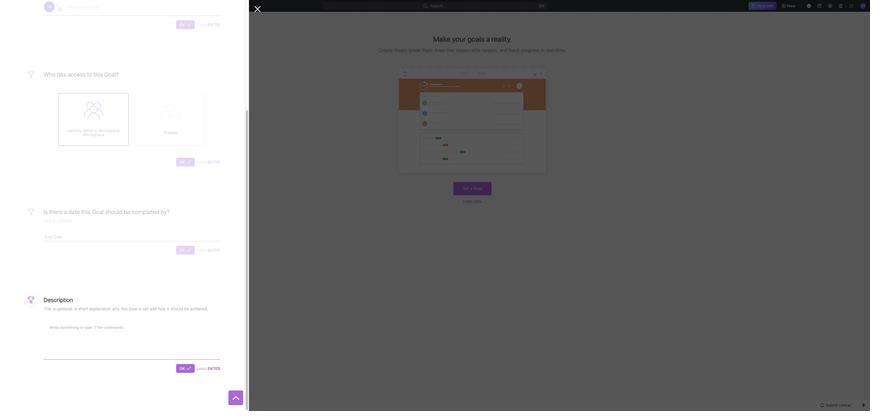 Task type: vqa. For each thing, say whether or not it's contained in the screenshot.
leftmost "Space"
no



Task type: locate. For each thing, give the bounding box(es) containing it.
2 ok button from the top
[[176, 158, 195, 167]]

1 horizontal spatial a
[[470, 186, 473, 191]]

goal right date
[[92, 209, 104, 215]]

create goals, break them down into measurable targets, and track progress in real-time.
[[379, 48, 567, 53]]

this
[[94, 71, 103, 78], [81, 209, 91, 215], [121, 307, 128, 312]]

1 horizontal spatial goal
[[129, 307, 138, 312]]

2 is from the left
[[139, 307, 142, 312]]

0 horizontal spatial and
[[150, 307, 157, 312]]

enter for third ok button from the bottom
[[208, 160, 220, 164]]

this for to
[[94, 71, 103, 78]]

enter for 1st ok button from the bottom
[[208, 366, 220, 371]]

1 vertical spatial be
[[184, 307, 189, 312]]

0 vertical spatial this
[[94, 71, 103, 78]]

goal right set
[[474, 186, 483, 191]]

who has access to this goal?
[[44, 71, 119, 78]]

2 ok from the top
[[180, 160, 185, 164]]

owner(s)
[[82, 4, 99, 9]]

3 press from the top
[[197, 248, 207, 253]]

is left set
[[139, 307, 142, 312]]

1 ok from the top
[[180, 22, 185, 27]]

why
[[112, 307, 120, 312]]

1 vertical spatial this
[[81, 209, 91, 215]]

0 vertical spatial a
[[486, 35, 490, 43]]

4 enter from the top
[[208, 366, 220, 371]]

new
[[788, 3, 796, 8]]

1 horizontal spatial is
[[139, 307, 142, 312]]

4 press enter from the top
[[197, 366, 220, 371]]

0 vertical spatial be
[[124, 209, 130, 215]]

upgrade link
[[749, 2, 777, 10]]

0 horizontal spatial a
[[64, 209, 67, 215]]

by?
[[161, 209, 170, 215]]

1 enter from the top
[[208, 22, 220, 27]]

a right set
[[470, 186, 473, 191]]

2 horizontal spatial goal
[[474, 186, 483, 191]]

ok for second ok button from the bottom
[[180, 248, 185, 253]]

set a goal
[[463, 186, 483, 191]]

and left track
[[500, 48, 508, 53]]

1 vertical spatial should
[[170, 307, 183, 312]]

ok
[[180, 22, 185, 27], [180, 160, 185, 164], [180, 248, 185, 253], [180, 366, 185, 371]]

tree inside sidebar navigation
[[2, 112, 72, 321]]

ok button
[[176, 20, 195, 29], [176, 158, 195, 167], [176, 246, 195, 255], [176, 364, 195, 373]]

3 enter from the top
[[208, 248, 220, 253]]

be
[[124, 209, 130, 215], [184, 307, 189, 312]]

this right why
[[121, 307, 128, 312]]

press for 4th ok button from the bottom
[[197, 22, 207, 27]]

should
[[105, 209, 123, 215], [170, 307, 183, 312]]

press enter for 1st ok button from the bottom
[[197, 366, 220, 371]]

how
[[158, 307, 166, 312]]

this
[[44, 307, 52, 312]]

choose
[[66, 4, 81, 9]]

make your goals a reality.
[[433, 35, 512, 43]]

2 enter from the top
[[208, 160, 220, 164]]

goals,
[[394, 48, 408, 53]]

sidebar navigation
[[0, 12, 75, 411]]

private
[[163, 130, 177, 135]]

1 horizontal spatial this
[[94, 71, 103, 78]]

and
[[500, 48, 508, 53], [150, 307, 157, 312]]

0 vertical spatial goal
[[474, 186, 483, 191]]

workspace right miller's
[[98, 128, 120, 133]]

them
[[422, 48, 433, 53]]

1 horizontal spatial should
[[170, 307, 183, 312]]

a up targets, on the top right of the page
[[486, 35, 490, 43]]

4 ok from the top
[[180, 366, 185, 371]]

2 horizontal spatial this
[[121, 307, 128, 312]]

jeremy miller's workspace workspace
[[67, 128, 120, 137]]

is
[[53, 307, 56, 312], [139, 307, 142, 312]]

is right this
[[53, 307, 56, 312]]

1 vertical spatial a
[[470, 186, 473, 191]]

2 horizontal spatial a
[[486, 35, 490, 43]]

press enter
[[197, 22, 220, 27], [197, 160, 220, 164], [197, 248, 220, 253], [197, 366, 220, 371]]

0 horizontal spatial goal
[[92, 209, 104, 215]]

optional.
[[57, 307, 73, 312]]

3 press enter from the top
[[197, 248, 220, 253]]

workspace
[[98, 128, 120, 133], [83, 132, 104, 137]]

press enter for third ok button from the bottom
[[197, 160, 220, 164]]

ok for third ok button from the bottom
[[180, 160, 185, 164]]

targets,
[[482, 48, 499, 53]]

0 horizontal spatial this
[[81, 209, 91, 215]]

create
[[379, 48, 393, 53]]

it
[[167, 307, 169, 312]]

a left date
[[64, 209, 67, 215]]

enter
[[208, 22, 220, 27], [208, 160, 220, 164], [208, 248, 220, 253], [208, 366, 220, 371]]

this right to on the left of page
[[94, 71, 103, 78]]

a
[[486, 35, 490, 43], [470, 186, 473, 191], [64, 209, 67, 215]]

enter for 4th ok button from the bottom
[[208, 22, 220, 27]]

be left achieved.
[[184, 307, 189, 312]]

search...
[[430, 3, 447, 8]]

2 press enter from the top
[[197, 160, 220, 164]]

1 vertical spatial and
[[150, 307, 157, 312]]

2 vertical spatial this
[[121, 307, 128, 312]]

1 press from the top
[[197, 22, 207, 27]]

this right date
[[81, 209, 91, 215]]

1 horizontal spatial be
[[184, 307, 189, 312]]

upgrade
[[757, 3, 774, 8]]

goals link
[[2, 68, 72, 78]]

ok for 1st ok button from the bottom
[[180, 366, 185, 371]]

miller's
[[83, 128, 97, 133]]

goal
[[474, 186, 483, 191], [92, 209, 104, 215], [129, 307, 138, 312]]

3 ok from the top
[[180, 248, 185, 253]]

be left completed
[[124, 209, 130, 215]]

press for 1st ok button from the bottom
[[197, 366, 207, 371]]

1 vertical spatial goal
[[92, 209, 104, 215]]

your
[[452, 35, 466, 43]]

dialog
[[0, 0, 261, 411]]

should inside description this is optional. a short explanation why this goal is set and how it should be achieved.
[[170, 307, 183, 312]]

4 press from the top
[[197, 366, 207, 371]]

2 vertical spatial goal
[[129, 307, 138, 312]]

more
[[474, 199, 482, 203]]

this inside description this is optional. a short explanation why this goal is set and how it should be achieved.
[[121, 307, 128, 312]]

3 ok button from the top
[[176, 246, 195, 255]]

0 vertical spatial should
[[105, 209, 123, 215]]

0 vertical spatial and
[[500, 48, 508, 53]]

0 horizontal spatial is
[[53, 307, 56, 312]]

and right set
[[150, 307, 157, 312]]

and inside description this is optional. a short explanation why this goal is set and how it should be achieved.
[[150, 307, 157, 312]]

2 press from the top
[[197, 160, 207, 164]]

1 horizontal spatial and
[[500, 48, 508, 53]]

goal left set
[[129, 307, 138, 312]]

4 ok button from the top
[[176, 364, 195, 373]]

goal inside description this is optional. a short explanation why this goal is set and how it should be achieved.
[[129, 307, 138, 312]]

press
[[197, 22, 207, 27], [197, 160, 207, 164], [197, 248, 207, 253], [197, 366, 207, 371]]

make
[[433, 35, 451, 43]]

who
[[44, 71, 56, 78]]

ok for 4th ok button from the bottom
[[180, 22, 185, 27]]

into
[[447, 48, 455, 53]]

1 press enter from the top
[[197, 22, 220, 27]]

tree
[[2, 112, 72, 321]]



Task type: describe. For each thing, give the bounding box(es) containing it.
short
[[78, 307, 88, 312]]

press enter for second ok button from the bottom
[[197, 248, 220, 253]]

completed
[[132, 209, 159, 215]]

⌘k
[[539, 3, 545, 8]]

learn more link
[[463, 199, 482, 203]]

goals
[[468, 35, 485, 43]]

description this is optional. a short explanation why this goal is set and how it should be achieved.
[[44, 297, 208, 312]]

press enter for 4th ok button from the bottom
[[197, 22, 220, 27]]

down
[[434, 48, 446, 53]]

learn
[[463, 199, 473, 203]]

has
[[57, 71, 66, 78]]

there
[[49, 209, 63, 215]]

explanation
[[89, 307, 111, 312]]

reality.
[[492, 35, 512, 43]]

access
[[68, 71, 86, 78]]

is
[[44, 209, 48, 215]]

real-
[[546, 48, 556, 53]]

is there a date this goal should be completed by?
[[44, 209, 170, 215]]

press for second ok button from the bottom
[[197, 248, 207, 253]]

1 is from the left
[[53, 307, 56, 312]]

0 horizontal spatial be
[[124, 209, 130, 215]]

be inside description this is optional. a short explanation why this goal is set and how it should be achieved.
[[184, 307, 189, 312]]

1 ok button from the top
[[176, 20, 195, 29]]

enter for second ok button from the bottom
[[208, 248, 220, 253]]

set
[[143, 307, 149, 312]]

2 vertical spatial a
[[64, 209, 67, 215]]

time.
[[556, 48, 567, 53]]

progress
[[521, 48, 540, 53]]

a
[[74, 307, 77, 312]]

measurable
[[456, 48, 481, 53]]

choose owner(s)
[[66, 4, 99, 9]]

break
[[409, 48, 421, 53]]

0 horizontal spatial should
[[105, 209, 123, 215]]

in
[[541, 48, 545, 53]]

goals
[[14, 71, 25, 76]]

achieved.
[[190, 307, 208, 312]]

description
[[44, 297, 73, 304]]

to
[[87, 71, 92, 78]]

goal?
[[104, 71, 119, 78]]

new button
[[779, 1, 800, 11]]

this for date
[[81, 209, 91, 215]]

dialog containing who has access to this goal?
[[0, 0, 261, 411]]

jeremy
[[67, 128, 82, 133]]

set
[[463, 186, 469, 191]]

date
[[68, 209, 80, 215]]

workspace right jeremy
[[83, 132, 104, 137]]

track
[[509, 48, 520, 53]]

learn more
[[463, 199, 482, 203]]

press for third ok button from the bottom
[[197, 160, 207, 164]]



